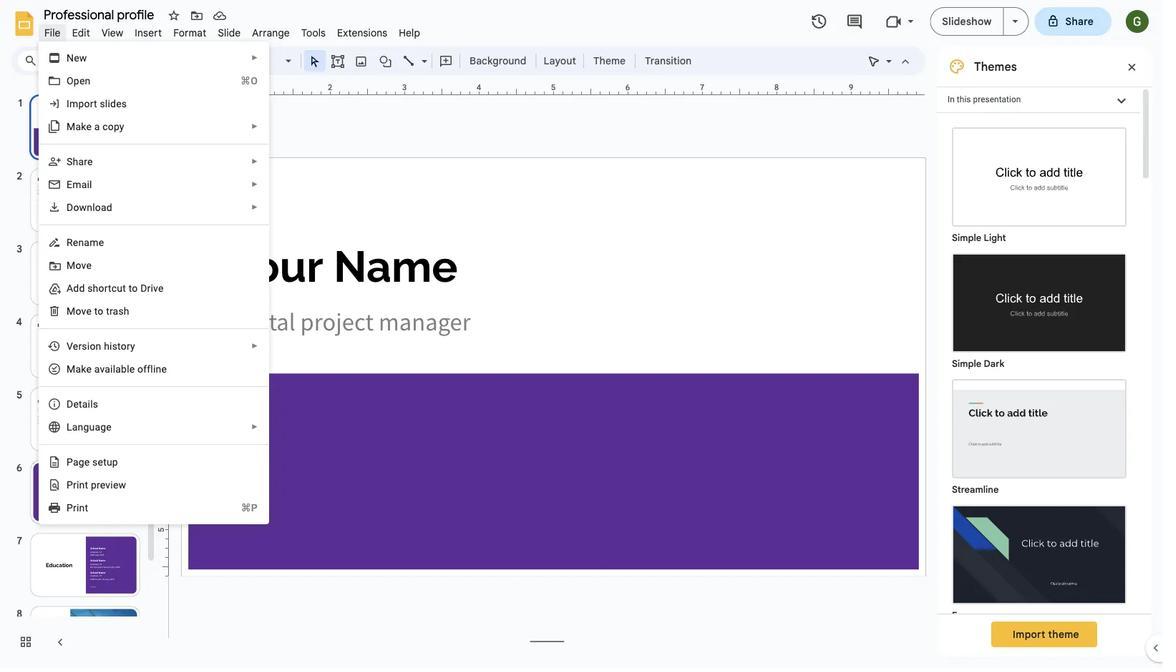 Task type: locate. For each thing, give the bounding box(es) containing it.
mode and view toolbar
[[863, 47, 917, 75]]

a
[[94, 121, 100, 132]]

import left theme
[[1013, 629, 1046, 641]]

print pre v iew
[[67, 479, 126, 491]]

edit menu item
[[66, 24, 96, 41]]

slideshow button
[[930, 7, 1004, 36]]

layout button
[[539, 50, 581, 72]]

p
[[67, 502, 73, 514]]

1 ► from the top
[[251, 54, 258, 62]]

e right ma
[[86, 363, 92, 375]]

option group
[[937, 113, 1140, 669]]

► for n ew
[[251, 54, 258, 62]]

move m element
[[67, 260, 96, 271]]

version h istory
[[67, 340, 135, 352]]

theme
[[1048, 629, 1080, 641]]

dark
[[984, 358, 1005, 370]]

arrange
[[252, 26, 290, 39]]

extensions
[[337, 26, 387, 39]]

simple
[[952, 232, 982, 244], [952, 358, 982, 370]]

make
[[67, 121, 92, 132]]

in
[[948, 94, 955, 105]]

print preview v element
[[67, 479, 130, 491]]

s hare
[[67, 156, 93, 168]]

2 simple from the top
[[952, 358, 982, 370]]

Zoom field
[[241, 51, 298, 72]]

setup
[[92, 456, 118, 468]]

streamline
[[952, 484, 999, 496]]

insert menu item
[[129, 24, 168, 41]]

navigation
[[0, 81, 157, 669]]

4 ► from the top
[[251, 180, 258, 189]]

share
[[1066, 15, 1094, 28]]

insert
[[135, 26, 162, 39]]

ma
[[67, 363, 81, 375]]

details
[[67, 398, 98, 410]]

hare
[[73, 156, 93, 168]]

iew
[[110, 479, 126, 491]]

0 vertical spatial e
[[86, 363, 92, 375]]

this
[[957, 94, 971, 105]]

shape image
[[378, 51, 394, 71]]

m ove
[[67, 260, 92, 271]]

1 vertical spatial e
[[84, 456, 90, 468]]

share s element
[[67, 156, 97, 168]]

6 ► from the top
[[251, 342, 258, 350]]

simple left light
[[952, 232, 982, 244]]

arrange menu item
[[247, 24, 296, 41]]

anguage
[[72, 421, 112, 433]]

t
[[94, 305, 98, 317]]

e
[[86, 363, 92, 375], [84, 456, 90, 468]]

e right pa
[[84, 456, 90, 468]]

1 simple from the top
[[952, 232, 982, 244]]

extensions menu item
[[332, 24, 393, 41]]

help menu item
[[393, 24, 426, 41]]

Star checkbox
[[164, 6, 184, 26]]

new n element
[[67, 52, 91, 64]]

o
[[67, 75, 74, 87]]

share button
[[1035, 7, 1112, 36]]

1 vertical spatial import
[[1013, 629, 1046, 641]]

theme
[[593, 54, 626, 67]]

simple left dark at bottom right
[[952, 358, 982, 370]]

themes
[[974, 59, 1017, 74]]

2 ► from the top
[[251, 122, 258, 131]]

r ename
[[67, 237, 104, 248]]

background
[[470, 54, 527, 67]]

► for opy
[[251, 122, 258, 131]]

menu bar banner
[[0, 0, 1163, 669]]

7 ► from the top
[[251, 423, 258, 431]]

► for s hare
[[251, 157, 258, 166]]

0 vertical spatial simple
[[952, 232, 982, 244]]

menu bar
[[39, 19, 426, 42]]

menu
[[4, 0, 269, 541]]

5 ► from the top
[[251, 203, 258, 212]]

n ew
[[67, 52, 87, 64]]

simple light
[[952, 232, 1006, 244]]

make a copy c element
[[67, 121, 129, 132]]

presentation options image
[[1013, 20, 1018, 23]]

view menu item
[[96, 24, 129, 41]]

live pointer settings image
[[883, 52, 892, 57]]

import
[[67, 98, 97, 110], [1013, 629, 1046, 641]]

format
[[173, 26, 206, 39]]

0 horizontal spatial import
[[67, 98, 97, 110]]

pre
[[91, 479, 105, 491]]

3 ► from the top
[[251, 157, 258, 166]]

1 vertical spatial simple
[[952, 358, 982, 370]]

main toolbar
[[89, 50, 699, 72]]

import inside 'button'
[[1013, 629, 1046, 641]]

focus
[[952, 610, 978, 622]]

trash
[[106, 305, 129, 317]]

simple dark
[[952, 358, 1005, 370]]

option group containing simple light
[[937, 113, 1140, 669]]

simple inside "radio"
[[952, 358, 982, 370]]

make a c opy
[[67, 121, 124, 132]]

import slides
[[67, 98, 127, 110]]

o
[[98, 305, 103, 317]]

import down pen
[[67, 98, 97, 110]]

menu bar containing file
[[39, 19, 426, 42]]

menu containing n
[[4, 0, 269, 541]]

insert image image
[[353, 51, 370, 71]]

version
[[67, 340, 101, 352]]

1 horizontal spatial import
[[1013, 629, 1046, 641]]

print p element
[[67, 502, 93, 514]]

ove
[[75, 260, 92, 271]]

format menu item
[[168, 24, 212, 41]]

p rint
[[67, 502, 88, 514]]

0 vertical spatial import
[[67, 98, 97, 110]]

slide
[[218, 26, 241, 39]]

light
[[984, 232, 1006, 244]]

opy
[[108, 121, 124, 132]]

language l element
[[67, 421, 116, 433]]

menu bar inside 'menu bar' banner
[[39, 19, 426, 42]]

c
[[102, 121, 108, 132]]

version history h element
[[67, 340, 139, 352]]

► for d ownload
[[251, 203, 258, 212]]

rint
[[73, 502, 88, 514]]

tools menu item
[[296, 24, 332, 41]]

tools
[[301, 26, 326, 39]]

e mail
[[67, 179, 92, 190]]

import theme
[[1013, 629, 1080, 641]]

►
[[251, 54, 258, 62], [251, 122, 258, 131], [251, 157, 258, 166], [251, 180, 258, 189], [251, 203, 258, 212], [251, 342, 258, 350], [251, 423, 258, 431]]

ename
[[73, 237, 104, 248]]

simple inside radio
[[952, 232, 982, 244]]

import theme button
[[992, 622, 1097, 648]]



Task type: vqa. For each thing, say whether or not it's contained in the screenshot.
Colum
no



Task type: describe. For each thing, give the bounding box(es) containing it.
Zoom text field
[[243, 51, 283, 71]]

Rename text field
[[39, 6, 163, 23]]

move
[[67, 305, 92, 317]]

transition button
[[639, 50, 698, 72]]

details b element
[[67, 398, 103, 410]]

simple for simple dark
[[952, 358, 982, 370]]

e
[[67, 179, 72, 190]]

d
[[67, 202, 73, 213]]

Simple Light radio
[[945, 120, 1134, 669]]

⌘p element
[[224, 501, 258, 515]]

⌘p
[[241, 502, 258, 514]]

n
[[67, 52, 74, 64]]

r
[[67, 237, 73, 248]]

view
[[102, 26, 123, 39]]

ew
[[74, 52, 87, 64]]

► for e mail
[[251, 180, 258, 189]]

add
[[67, 282, 85, 294]]

⌘o
[[240, 75, 258, 87]]

d ownload
[[67, 202, 112, 213]]

e for k
[[86, 363, 92, 375]]

page setup g element
[[67, 456, 122, 468]]

theme button
[[587, 50, 632, 72]]

offline
[[137, 363, 167, 375]]

l
[[67, 421, 72, 433]]

file menu item
[[39, 24, 66, 41]]

slideshow
[[942, 15, 992, 28]]

pen
[[74, 75, 91, 87]]

available
[[94, 363, 135, 375]]

rename r element
[[67, 237, 108, 248]]

presentation
[[973, 94, 1021, 105]]

slides
[[100, 98, 127, 110]]

help
[[399, 26, 420, 39]]

l anguage
[[67, 421, 112, 433]]

download d element
[[67, 202, 117, 213]]

email e element
[[67, 179, 96, 190]]

import for import theme
[[1013, 629, 1046, 641]]

v
[[105, 479, 110, 491]]

Menus field
[[18, 51, 89, 71]]

make available offline k element
[[67, 363, 171, 375]]

shortcut
[[87, 282, 126, 294]]

themes application
[[0, 0, 1163, 669]]

add shortcut to drive
[[67, 282, 164, 294]]

ma k e available offline
[[67, 363, 167, 375]]

navigation inside themes application
[[0, 81, 157, 669]]

m
[[67, 260, 75, 271]]

transition
[[645, 54, 692, 67]]

import for import slides
[[67, 98, 97, 110]]

mail
[[72, 179, 92, 190]]

g
[[79, 456, 84, 468]]

import slides z element
[[67, 98, 131, 110]]

open o element
[[67, 75, 95, 87]]

print
[[67, 479, 88, 491]]

► for l anguage
[[251, 423, 258, 431]]

drive
[[140, 282, 164, 294]]

o pen
[[67, 75, 91, 87]]

Simple Dark radio
[[945, 246, 1134, 372]]

themes section
[[937, 47, 1152, 669]]

edit
[[72, 26, 90, 39]]

layout
[[544, 54, 576, 67]]

► for istory
[[251, 342, 258, 350]]

pa
[[67, 456, 79, 468]]

in this presentation tab
[[937, 87, 1140, 113]]

k
[[81, 363, 86, 375]]

file
[[44, 26, 61, 39]]

istory
[[110, 340, 135, 352]]

simple for simple light
[[952, 232, 982, 244]]

in this presentation
[[948, 94, 1021, 105]]

move t o trash
[[67, 305, 129, 317]]

slide menu item
[[212, 24, 247, 41]]

ownload
[[73, 202, 112, 213]]

h
[[104, 340, 110, 352]]

to
[[129, 282, 138, 294]]

Focus radio
[[945, 498, 1134, 624]]

option group inside themes section
[[937, 113, 1140, 669]]

add shortcut to drive , element
[[67, 282, 168, 294]]

Streamline radio
[[945, 372, 1134, 498]]

pa g e setup
[[67, 456, 118, 468]]

move to trash t element
[[67, 305, 134, 317]]

menu inside themes application
[[4, 0, 269, 541]]

⌘o element
[[223, 74, 258, 88]]

e for g
[[84, 456, 90, 468]]

s
[[67, 156, 73, 168]]

background button
[[463, 50, 533, 72]]



